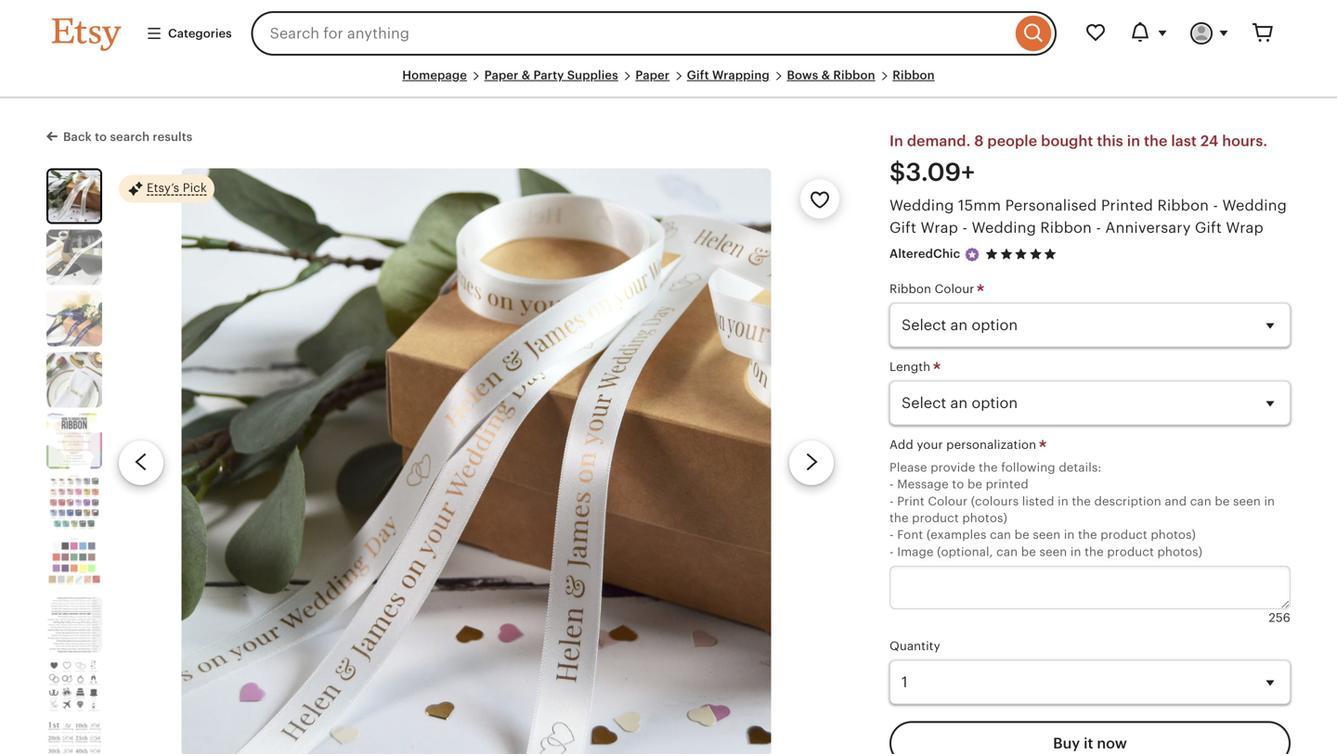 Task type: vqa. For each thing, say whether or not it's contained in the screenshot.
WEDDINGS
no



Task type: locate. For each thing, give the bounding box(es) containing it.
wedding 15mm personalised printed ribbon wedding gift wrap image 10 image
[[46, 720, 102, 755]]

paper down categories banner
[[635, 68, 670, 82]]

paper & party supplies
[[484, 68, 618, 82]]

0 vertical spatial colour
[[935, 282, 974, 296]]

buy it now button
[[890, 722, 1291, 755]]

description
[[1094, 495, 1161, 509]]

bought
[[1041, 133, 1093, 150]]

paper left party
[[484, 68, 519, 82]]

print
[[897, 495, 925, 509]]

categories
[[168, 26, 232, 40]]

- left image on the bottom right of the page
[[890, 545, 894, 559]]

wedding
[[890, 197, 954, 214], [1222, 197, 1287, 214], [972, 219, 1036, 236]]

please
[[890, 461, 927, 475]]

15mm
[[958, 197, 1001, 214]]

paper link
[[635, 68, 670, 82]]

the left last
[[1144, 133, 1168, 150]]

1 horizontal spatial wedding
[[972, 219, 1036, 236]]

can right "(optional,"
[[996, 545, 1018, 559]]

1 vertical spatial to
[[952, 478, 964, 492]]

the down "personalization"
[[979, 461, 998, 475]]

&
[[522, 68, 530, 82], [821, 68, 830, 82]]

star_seller image
[[964, 246, 981, 263]]

1 horizontal spatial wedding 15mm personalised printed ribbon wedding gift wrap image 1 image
[[181, 168, 771, 755]]

hours.
[[1222, 133, 1268, 150]]

gift right anniversary
[[1195, 219, 1222, 236]]

1 horizontal spatial to
[[952, 478, 964, 492]]

bows & ribbon
[[787, 68, 875, 82]]

the up font
[[890, 512, 909, 526]]

2 horizontal spatial wedding
[[1222, 197, 1287, 214]]

menu bar
[[52, 67, 1285, 99]]

in demand. 8 people bought this in the last 24 hours. $3.09+
[[890, 133, 1268, 187]]

to down provide
[[952, 478, 964, 492]]

wrap down hours.
[[1226, 219, 1264, 236]]

1 vertical spatial photos)
[[1151, 528, 1196, 542]]

1 horizontal spatial paper
[[635, 68, 670, 82]]

1 & from the left
[[522, 68, 530, 82]]

$3.09+
[[890, 158, 975, 187]]

1 vertical spatial colour
[[928, 495, 968, 509]]

gift up the alteredchic link
[[890, 219, 917, 236]]

bows & ribbon link
[[787, 68, 875, 82]]

seen up add your personalization text box
[[1039, 545, 1067, 559]]

wedding 15mm personalised printed ribbon wedding gift wrap image 9 image
[[46, 659, 102, 714]]

can right and
[[1190, 495, 1211, 509]]

in inside in demand. 8 people bought this in the last 24 hours. $3.09+
[[1127, 133, 1140, 150]]

people
[[987, 133, 1037, 150]]

ribbon up anniversary
[[1157, 197, 1209, 214]]

2 paper from the left
[[635, 68, 670, 82]]

supplies
[[567, 68, 618, 82]]

& left party
[[522, 68, 530, 82]]

in
[[1127, 133, 1140, 150], [1058, 495, 1069, 509], [1264, 495, 1275, 509], [1064, 528, 1075, 542], [1071, 545, 1081, 559]]

2 vertical spatial photos)
[[1157, 545, 1203, 559]]

can down (colours
[[990, 528, 1011, 542]]

0 horizontal spatial wedding
[[890, 197, 954, 214]]

wedding 15mm personalised printed ribbon wedding gift wrap image 3 image
[[46, 291, 102, 347]]

0 horizontal spatial paper
[[484, 68, 519, 82]]

ribbon up in
[[893, 68, 935, 82]]

-
[[1213, 197, 1218, 214], [962, 219, 968, 236], [1096, 219, 1101, 236], [890, 478, 894, 492], [890, 495, 894, 509], [890, 528, 894, 542], [890, 545, 894, 559]]

2 & from the left
[[821, 68, 830, 82]]

wedding 15mm personalised printed ribbon - wedding gift wrap - wedding ribbon - anniversary gift wrap
[[890, 197, 1287, 236]]

1 horizontal spatial &
[[821, 68, 830, 82]]

1 horizontal spatial wrap
[[1226, 219, 1264, 236]]

buy it now
[[1053, 736, 1127, 753]]

seen right and
[[1233, 495, 1261, 509]]

your
[[917, 438, 943, 452]]

1 paper from the left
[[484, 68, 519, 82]]

wrap up the alteredchic link
[[921, 219, 958, 236]]

- down please
[[890, 478, 894, 492]]

seen
[[1233, 495, 1261, 509], [1033, 528, 1061, 542], [1039, 545, 1067, 559]]

0 horizontal spatial to
[[95, 130, 107, 144]]

product
[[912, 512, 959, 526], [1101, 528, 1147, 542], [1107, 545, 1154, 559]]

to
[[95, 130, 107, 144], [952, 478, 964, 492]]

1 vertical spatial can
[[990, 528, 1011, 542]]

& right bows
[[821, 68, 830, 82]]

homepage
[[402, 68, 467, 82]]

0 vertical spatial can
[[1190, 495, 1211, 509]]

wedding 15mm personalised printed ribbon wedding gift wrap image 1 image
[[181, 168, 771, 755], [48, 170, 100, 222]]

back to search results link
[[46, 126, 193, 146]]

gift left 'wrapping'
[[687, 68, 709, 82]]

2 wrap from the left
[[1226, 219, 1264, 236]]

to right back
[[95, 130, 107, 144]]

paper for paper & party supplies
[[484, 68, 519, 82]]

seen down "listed"
[[1033, 528, 1061, 542]]

wedding 15mm personalised printed ribbon wedding gift wrap image 8 image
[[46, 597, 102, 653]]

wedding down hours.
[[1222, 197, 1287, 214]]

0 vertical spatial product
[[912, 512, 959, 526]]

ribbon
[[833, 68, 875, 82], [893, 68, 935, 82], [1157, 197, 1209, 214], [1040, 219, 1092, 236], [890, 282, 931, 296]]

photos)
[[962, 512, 1007, 526], [1151, 528, 1196, 542], [1157, 545, 1203, 559]]

the down details:
[[1072, 495, 1091, 509]]

bows
[[787, 68, 818, 82]]

0 horizontal spatial &
[[522, 68, 530, 82]]

2 vertical spatial seen
[[1039, 545, 1067, 559]]

- left font
[[890, 528, 894, 542]]

colour down the star_seller image
[[935, 282, 974, 296]]

etsy's pick button
[[119, 174, 214, 204]]

1 wrap from the left
[[921, 219, 958, 236]]

None search field
[[251, 11, 1057, 56]]

be
[[967, 478, 982, 492], [1215, 495, 1230, 509], [1015, 528, 1030, 542], [1021, 545, 1036, 559]]

wrapping
[[712, 68, 770, 82]]

paper
[[484, 68, 519, 82], [635, 68, 670, 82]]

ribbon down personalised
[[1040, 219, 1092, 236]]

alteredchic link
[[890, 247, 960, 261]]

0 vertical spatial to
[[95, 130, 107, 144]]

Add your personalization text field
[[890, 566, 1291, 610]]

ribbon right bows
[[833, 68, 875, 82]]

the
[[1144, 133, 1168, 150], [979, 461, 998, 475], [1072, 495, 1091, 509], [890, 512, 909, 526], [1078, 528, 1097, 542], [1085, 545, 1104, 559]]

the up add your personalization text box
[[1085, 545, 1104, 559]]

wedding down $3.09+
[[890, 197, 954, 214]]

colour
[[935, 282, 974, 296], [928, 495, 968, 509]]

can
[[1190, 495, 1211, 509], [990, 528, 1011, 542], [996, 545, 1018, 559]]

2 vertical spatial can
[[996, 545, 1018, 559]]

Search for anything text field
[[251, 11, 1011, 56]]

message
[[897, 478, 949, 492]]

wrap
[[921, 219, 958, 236], [1226, 219, 1264, 236]]

to inside back to search results link
[[95, 130, 107, 144]]

1 horizontal spatial gift
[[890, 219, 917, 236]]

0 horizontal spatial wrap
[[921, 219, 958, 236]]

ribbon down alteredchic
[[890, 282, 931, 296]]

colour down message
[[928, 495, 968, 509]]

printed
[[1101, 197, 1153, 214]]

wedding down 15mm at the right of the page
[[972, 219, 1036, 236]]

paper & party supplies link
[[484, 68, 618, 82]]

gift
[[687, 68, 709, 82], [890, 219, 917, 236], [1195, 219, 1222, 236]]

categories banner
[[19, 0, 1318, 67]]

wedding 15mm personalised printed ribbon wedding gift wrap image 2 image
[[46, 230, 102, 285]]

homepage link
[[402, 68, 467, 82]]

image
[[897, 545, 934, 559]]

length
[[890, 360, 934, 374]]



Task type: describe. For each thing, give the bounding box(es) containing it.
the inside in demand. 8 people bought this in the last 24 hours. $3.09+
[[1144, 133, 1168, 150]]

now
[[1097, 736, 1127, 753]]

(examples
[[927, 528, 987, 542]]

1 vertical spatial seen
[[1033, 528, 1061, 542]]

gift wrapping
[[687, 68, 770, 82]]

0 vertical spatial seen
[[1233, 495, 1261, 509]]

search
[[110, 130, 150, 144]]

quantity
[[890, 640, 940, 654]]

- down 15mm at the right of the page
[[962, 219, 968, 236]]

the down description
[[1078, 528, 1097, 542]]

and
[[1165, 495, 1187, 509]]

& for bows
[[821, 68, 830, 82]]

anniversary
[[1105, 219, 1191, 236]]

party
[[533, 68, 564, 82]]

demand.
[[907, 133, 971, 150]]

(optional,
[[937, 545, 993, 559]]

paper for paper link
[[635, 68, 670, 82]]

following
[[1001, 461, 1055, 475]]

add your personalization
[[890, 438, 1040, 452]]

printed
[[986, 478, 1029, 492]]

font
[[897, 528, 923, 542]]

ribbon link
[[893, 68, 935, 82]]

(colours
[[971, 495, 1019, 509]]

it
[[1084, 736, 1093, 753]]

in
[[890, 133, 903, 150]]

personalization
[[946, 438, 1036, 452]]

2 vertical spatial product
[[1107, 545, 1154, 559]]

add
[[890, 438, 913, 452]]

buy
[[1053, 736, 1080, 753]]

details:
[[1059, 461, 1102, 475]]

to inside please provide the following details: - message to be printed - print colour (colours listed in the description and can be seen in the product photos) - font (examples can be seen in the product photos) - image (optional, can be seen in the product photos)
[[952, 478, 964, 492]]

0 horizontal spatial wedding 15mm personalised printed ribbon wedding gift wrap image 1 image
[[48, 170, 100, 222]]

- down the 24 in the top of the page
[[1213, 197, 1218, 214]]

- left print
[[890, 495, 894, 509]]

last
[[1171, 133, 1197, 150]]

& for paper
[[522, 68, 530, 82]]

2 horizontal spatial gift
[[1195, 219, 1222, 236]]

wedding 15mm personalised printed ribbon wedding gift wrap image 6 image
[[46, 475, 102, 530]]

wedding 15mm personalised printed ribbon wedding gift wrap image 5 image
[[46, 413, 102, 469]]

gift wrapping link
[[687, 68, 770, 82]]

back to search results
[[63, 130, 193, 144]]

wedding 15mm personalised printed ribbon wedding gift wrap image 4 image
[[46, 352, 102, 408]]

personalised
[[1005, 197, 1097, 214]]

8
[[974, 133, 984, 150]]

etsy's pick
[[147, 181, 207, 195]]

alteredchic
[[890, 247, 960, 261]]

this
[[1097, 133, 1123, 150]]

none search field inside categories banner
[[251, 11, 1057, 56]]

ribbon colour
[[890, 282, 978, 296]]

256
[[1269, 612, 1291, 626]]

provide
[[931, 461, 975, 475]]

please provide the following details: - message to be printed - print colour (colours listed in the description and can be seen in the product photos) - font (examples can be seen in the product photos) - image (optional, can be seen in the product photos)
[[890, 461, 1275, 559]]

menu bar containing homepage
[[52, 67, 1285, 99]]

wedding 15mm personalised printed ribbon wedding gift wrap image 7 image
[[46, 536, 102, 592]]

results
[[153, 130, 193, 144]]

0 horizontal spatial gift
[[687, 68, 709, 82]]

1 vertical spatial product
[[1101, 528, 1147, 542]]

categories button
[[132, 17, 246, 50]]

0 vertical spatial photos)
[[962, 512, 1007, 526]]

24
[[1200, 133, 1218, 150]]

pick
[[183, 181, 207, 195]]

colour inside please provide the following details: - message to be printed - print colour (colours listed in the description and can be seen in the product photos) - font (examples can be seen in the product photos) - image (optional, can be seen in the product photos)
[[928, 495, 968, 509]]

listed
[[1022, 495, 1054, 509]]

etsy's
[[147, 181, 179, 195]]

- down printed
[[1096, 219, 1101, 236]]

back
[[63, 130, 92, 144]]



